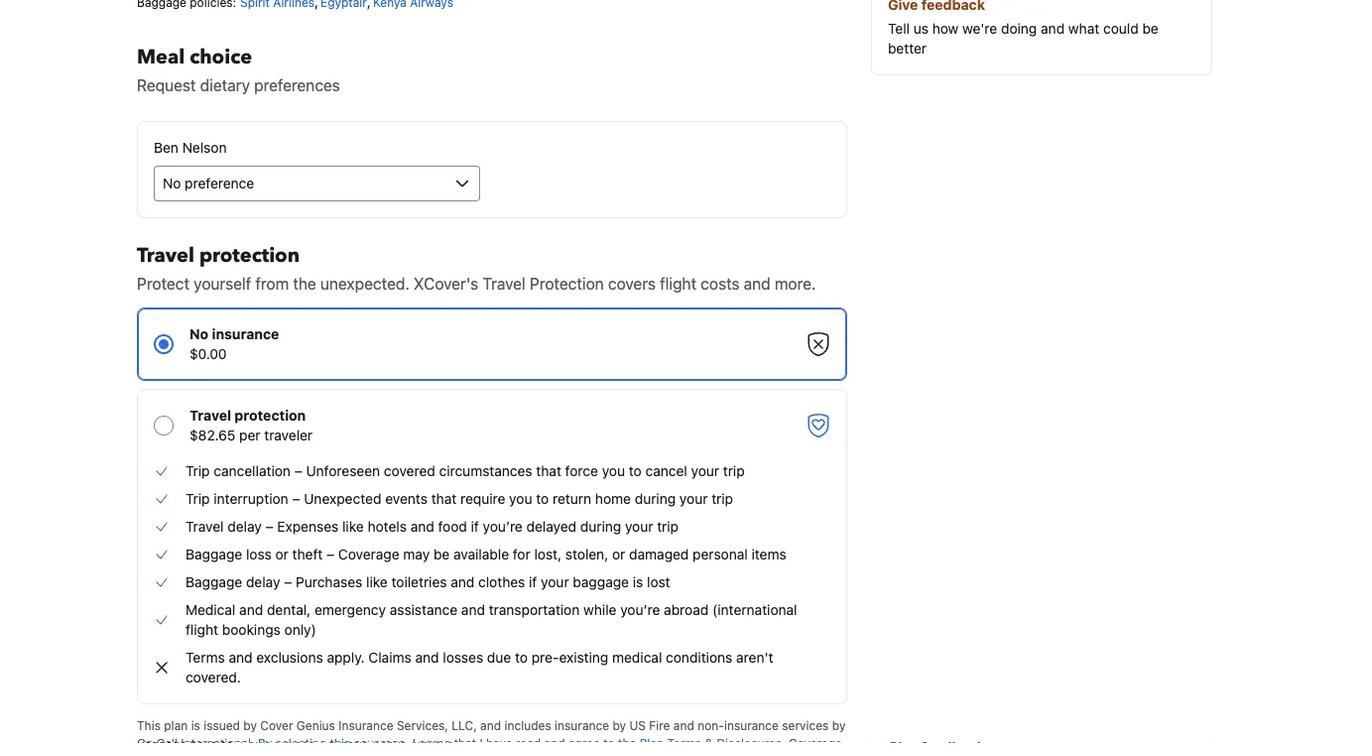 Task type: locate. For each thing, give the bounding box(es) containing it.
you're inside medical and dental, emergency assistance and transportation while you're abroad (international flight bookings only)
[[620, 602, 660, 618]]

and up the may
[[411, 518, 434, 535]]

cover
[[260, 718, 293, 732]]

1 horizontal spatial i
[[480, 736, 483, 743]]

1 horizontal spatial the
[[618, 736, 636, 743]]

and right read
[[544, 736, 565, 743]]

delayed
[[526, 518, 577, 535]]

losses
[[443, 649, 483, 666]]

by left us at the bottom of the page
[[613, 718, 626, 732]]

trip down $82.65
[[186, 463, 210, 479]]

0 horizontal spatial by
[[243, 718, 257, 732]]

0 vertical spatial delay
[[228, 518, 262, 535]]

doing
[[1001, 20, 1037, 37]]

baggage up 'medical'
[[186, 574, 242, 590]]

or right "stolen,"
[[612, 546, 625, 563]]

be right could
[[1143, 20, 1159, 37]]

what
[[1069, 20, 1100, 37]]

0 horizontal spatial during
[[580, 518, 621, 535]]

items
[[752, 546, 787, 563]]

1 vertical spatial if
[[529, 574, 537, 590]]

0 vertical spatial is
[[633, 574, 643, 590]]

1 horizontal spatial or
[[612, 546, 625, 563]]

1 vertical spatial flight
[[186, 622, 218, 638]]

baggage loss or theft – coverage may be available for lost, stolen, or damaged personal items
[[186, 546, 787, 563]]

like down coverage
[[366, 574, 388, 590]]

genius
[[297, 718, 335, 732]]

that inside the this plan is issued by cover genius insurance services, llc, and includes insurance by us fire and non-insurance services by on call international. by selecting this coverage, i agree that i have read and agree to the
[[454, 736, 476, 743]]

None radio
[[137, 308, 847, 381]]

0 horizontal spatial or
[[275, 546, 289, 563]]

this
[[330, 736, 351, 743]]

purchases
[[296, 574, 362, 590]]

0 vertical spatial you
[[602, 463, 625, 479]]

to inside terms and exclusions apply. claims and losses due to pre-existing medical conditions aren't covered.
[[515, 649, 528, 666]]

you up home
[[602, 463, 625, 479]]

during down cancel
[[635, 491, 676, 507]]

the
[[293, 274, 316, 293], [618, 736, 636, 743]]

during for delayed
[[580, 518, 621, 535]]

travel up $82.65
[[190, 407, 231, 424]]

0 vertical spatial baggage
[[186, 546, 242, 563]]

1 horizontal spatial during
[[635, 491, 676, 507]]

0 vertical spatial during
[[635, 491, 676, 507]]

tell us how we're doing and what could be better button
[[871, 0, 1213, 75]]

this
[[137, 718, 161, 732]]

the inside travel protection protect yourself from the unexpected. xcover's travel protection covers flight costs and more.
[[293, 274, 316, 293]]

1 vertical spatial like
[[366, 574, 388, 590]]

your right cancel
[[691, 463, 719, 479]]

1 vertical spatial delay
[[246, 574, 280, 590]]

travel down the interruption
[[186, 518, 224, 535]]

2 horizontal spatial by
[[832, 718, 846, 732]]

insurance
[[212, 326, 279, 342], [555, 718, 609, 732], [724, 718, 779, 732]]

trip left the interruption
[[186, 491, 210, 507]]

bookings
[[222, 622, 281, 638]]

this plan is issued by cover genius insurance services, llc, and includes insurance by us fire and non-insurance services by on call international. by selecting this coverage, i agree that i have read and agree to the
[[137, 718, 846, 743]]

None radio
[[137, 389, 847, 705]]

that down llc,
[[454, 736, 476, 743]]

0 vertical spatial if
[[471, 518, 479, 535]]

1 horizontal spatial flight
[[660, 274, 697, 293]]

1 horizontal spatial be
[[1143, 20, 1159, 37]]

baggage left loss
[[186, 546, 242, 563]]

delay
[[228, 518, 262, 535], [246, 574, 280, 590]]

0 vertical spatial be
[[1143, 20, 1159, 37]]

– up expenses
[[292, 491, 300, 507]]

– down traveler on the left bottom of the page
[[294, 463, 302, 479]]

if up transportation at the bottom left of the page
[[529, 574, 537, 590]]

by right services
[[832, 718, 846, 732]]

0 horizontal spatial flight
[[186, 622, 218, 638]]

protection up traveler on the left bottom of the page
[[235, 407, 306, 424]]

1 vertical spatial trip
[[186, 491, 210, 507]]

flight down 'medical'
[[186, 622, 218, 638]]

trip interruption – unexpected events that require you to return home during your trip
[[186, 491, 733, 507]]

0 horizontal spatial agree
[[419, 736, 451, 743]]

protection inside the travel protection $82.65 per traveler
[[235, 407, 306, 424]]

that left force
[[536, 463, 562, 479]]

0 horizontal spatial is
[[191, 718, 200, 732]]

protection up from
[[199, 242, 300, 269]]

to
[[629, 463, 642, 479], [536, 491, 549, 507], [515, 649, 528, 666], [604, 736, 615, 743]]

1 vertical spatial protection
[[235, 407, 306, 424]]

if right food
[[471, 518, 479, 535]]

flight for protection
[[660, 274, 697, 293]]

includes
[[505, 718, 551, 732]]

protect
[[137, 274, 190, 293]]

force
[[565, 463, 598, 479]]

– for purchases
[[284, 574, 292, 590]]

i left have
[[480, 736, 483, 743]]

and up bookings
[[239, 602, 263, 618]]

insurance right 'includes'
[[555, 718, 609, 732]]

baggage
[[573, 574, 629, 590]]

and right costs
[[744, 274, 771, 293]]

like for hotels
[[342, 518, 364, 535]]

require
[[460, 491, 505, 507]]

1 horizontal spatial if
[[529, 574, 537, 590]]

from
[[255, 274, 289, 293]]

trip up the personal
[[712, 491, 733, 507]]

is right the "plan"
[[191, 718, 200, 732]]

medical
[[612, 649, 662, 666]]

travel inside the travel protection $82.65 per traveler
[[190, 407, 231, 424]]

i down services,
[[412, 736, 416, 743]]

nelson
[[182, 139, 227, 156]]

travel for travel delay – expenses like hotels and food if you're delayed during your trip
[[186, 518, 224, 535]]

the down us at the bottom of the page
[[618, 736, 636, 743]]

0 vertical spatial trip
[[186, 463, 210, 479]]

0 horizontal spatial if
[[471, 518, 479, 535]]

emergency
[[315, 602, 386, 618]]

or right loss
[[275, 546, 289, 563]]

1 vertical spatial the
[[618, 736, 636, 743]]

exclusions
[[256, 649, 323, 666]]

1 vertical spatial that
[[431, 491, 457, 507]]

and inside travel protection protect yourself from the unexpected. xcover's travel protection covers flight costs and more.
[[744, 274, 771, 293]]

0 horizontal spatial you're
[[483, 518, 523, 535]]

return
[[553, 491, 592, 507]]

to right due
[[515, 649, 528, 666]]

or
[[275, 546, 289, 563], [612, 546, 625, 563]]

meal
[[137, 44, 185, 71]]

1 i from the left
[[412, 736, 416, 743]]

circumstances
[[439, 463, 532, 479]]

and inside tell us how we're doing and what could be better
[[1041, 20, 1065, 37]]

flight inside medical and dental, emergency assistance and transportation while you're abroad (international flight bookings only)
[[186, 622, 218, 638]]

protection for travel protection protect yourself from the unexpected. xcover's travel protection covers flight costs and more.
[[199, 242, 300, 269]]

lost
[[647, 574, 670, 590]]

2 by from the left
[[613, 718, 626, 732]]

unforeseen
[[306, 463, 380, 479]]

be
[[1143, 20, 1159, 37], [434, 546, 450, 563]]

– up loss
[[266, 518, 273, 535]]

flight left costs
[[660, 274, 697, 293]]

1 baggage from the top
[[186, 546, 242, 563]]

during for home
[[635, 491, 676, 507]]

1 horizontal spatial by
[[613, 718, 626, 732]]

1 vertical spatial you're
[[620, 602, 660, 618]]

by left cover at the left bottom
[[243, 718, 257, 732]]

conditions
[[666, 649, 733, 666]]

2 vertical spatial that
[[454, 736, 476, 743]]

food
[[438, 518, 467, 535]]

0 vertical spatial you're
[[483, 518, 523, 535]]

1 horizontal spatial like
[[366, 574, 388, 590]]

you're up baggage loss or theft – coverage may be available for lost, stolen, or damaged personal items
[[483, 518, 523, 535]]

agree
[[419, 736, 451, 743], [569, 736, 600, 743]]

medical
[[186, 602, 236, 618]]

1 vertical spatial be
[[434, 546, 450, 563]]

1 vertical spatial trip
[[712, 491, 733, 507]]

tell
[[888, 20, 910, 37]]

ben nelson
[[154, 139, 227, 156]]

delay down loss
[[246, 574, 280, 590]]

2 baggage from the top
[[186, 574, 242, 590]]

baggage
[[186, 546, 242, 563], [186, 574, 242, 590]]

issued
[[204, 718, 240, 732]]

– for unforeseen
[[294, 463, 302, 479]]

0 horizontal spatial insurance
[[212, 326, 279, 342]]

none radio containing travel protection
[[137, 389, 847, 705]]

protection inside travel protection protect yourself from the unexpected. xcover's travel protection covers flight costs and more.
[[199, 242, 300, 269]]

0 horizontal spatial be
[[434, 546, 450, 563]]

trip for trip interruption – unexpected events that require you to return home during your trip
[[186, 491, 210, 507]]

2 trip from the top
[[186, 491, 210, 507]]

1 vertical spatial is
[[191, 718, 200, 732]]

3 by from the left
[[832, 718, 846, 732]]

1 vertical spatial during
[[580, 518, 621, 535]]

0 vertical spatial protection
[[199, 242, 300, 269]]

cancel
[[646, 463, 687, 479]]

like down unexpected
[[342, 518, 364, 535]]

$0.00
[[190, 346, 227, 362]]

covered.
[[186, 669, 241, 686]]

0 horizontal spatial like
[[342, 518, 364, 535]]

covered
[[384, 463, 435, 479]]

agree right read
[[569, 736, 600, 743]]

0 vertical spatial flight
[[660, 274, 697, 293]]

1 agree from the left
[[419, 736, 451, 743]]

expenses
[[277, 518, 339, 535]]

no
[[190, 326, 209, 342]]

to right read
[[604, 736, 615, 743]]

agree down services,
[[419, 736, 451, 743]]

i
[[412, 736, 416, 743], [480, 736, 483, 743]]

insurance left services
[[724, 718, 779, 732]]

1 horizontal spatial agree
[[569, 736, 600, 743]]

that up food
[[431, 491, 457, 507]]

trip
[[723, 463, 745, 479], [712, 491, 733, 507], [657, 518, 679, 535]]

delay down the interruption
[[228, 518, 262, 535]]

you right the require at left
[[509, 491, 532, 507]]

insurance up $0.00 in the top left of the page
[[212, 326, 279, 342]]

2 horizontal spatial insurance
[[724, 718, 779, 732]]

during down home
[[580, 518, 621, 535]]

damaged
[[629, 546, 689, 563]]

baggage for baggage loss or theft – coverage may be available for lost, stolen, or damaged personal items
[[186, 546, 242, 563]]

and
[[1041, 20, 1065, 37], [744, 274, 771, 293], [411, 518, 434, 535], [451, 574, 475, 590], [239, 602, 263, 618], [461, 602, 485, 618], [229, 649, 253, 666], [415, 649, 439, 666], [480, 718, 501, 732], [674, 718, 694, 732], [544, 736, 565, 743]]

– up dental,
[[284, 574, 292, 590]]

protection
[[199, 242, 300, 269], [235, 407, 306, 424]]

1 vertical spatial baggage
[[186, 574, 242, 590]]

2 or from the left
[[612, 546, 625, 563]]

theft
[[292, 546, 323, 563]]

1 horizontal spatial you
[[602, 463, 625, 479]]

your down lost,
[[541, 574, 569, 590]]

unexpected
[[304, 491, 381, 507]]

during
[[635, 491, 676, 507], [580, 518, 621, 535]]

0 horizontal spatial i
[[412, 736, 416, 743]]

1 vertical spatial you
[[509, 491, 532, 507]]

you're down lost
[[620, 602, 660, 618]]

be right the may
[[434, 546, 450, 563]]

by
[[243, 718, 257, 732], [613, 718, 626, 732], [832, 718, 846, 732]]

the right from
[[293, 274, 316, 293]]

travel up protect
[[137, 242, 194, 269]]

you're
[[483, 518, 523, 535], [620, 602, 660, 618]]

0 horizontal spatial you
[[509, 491, 532, 507]]

1 trip from the top
[[186, 463, 210, 479]]

the inside the this plan is issued by cover genius insurance services, llc, and includes insurance by us fire and non-insurance services by on call international. by selecting this coverage, i agree that i have read and agree to the
[[618, 736, 636, 743]]

0 vertical spatial the
[[293, 274, 316, 293]]

toiletries
[[391, 574, 447, 590]]

flight inside travel protection protect yourself from the unexpected. xcover's travel protection covers flight costs and more.
[[660, 274, 697, 293]]

trip for trip cancellation – unforeseen covered circumstances that force you to cancel your trip
[[186, 463, 210, 479]]

you
[[602, 463, 625, 479], [509, 491, 532, 507]]

like
[[342, 518, 364, 535], [366, 574, 388, 590]]

and left what
[[1041, 20, 1065, 37]]

none radio containing no insurance
[[137, 308, 847, 381]]

0 horizontal spatial the
[[293, 274, 316, 293]]

flight
[[660, 274, 697, 293], [186, 622, 218, 638]]

trip
[[186, 463, 210, 479], [186, 491, 210, 507]]

us
[[914, 20, 929, 37]]

like for toiletries
[[366, 574, 388, 590]]

is left lost
[[633, 574, 643, 590]]

trip right cancel
[[723, 463, 745, 479]]

trip cancellation – unforeseen covered circumstances that force you to cancel your trip
[[186, 463, 745, 479]]

be inside tell us how we're doing and what could be better
[[1143, 20, 1159, 37]]

1 horizontal spatial you're
[[620, 602, 660, 618]]

your
[[691, 463, 719, 479], [680, 491, 708, 507], [625, 518, 653, 535], [541, 574, 569, 590]]

2 vertical spatial trip
[[657, 518, 679, 535]]

trip up 'damaged'
[[657, 518, 679, 535]]

0 vertical spatial like
[[342, 518, 364, 535]]



Task type: vqa. For each thing, say whether or not it's contained in the screenshot.
THIS PLAN IS ISSUED BY COVER GENIUS INSURANCE SERVICES, LLC, AND INCLUDES INSURANCE BY US FIRE AND NON-INSURANCE SERVICES BY ON CALL INTERNATIONAL. BY SELECTING THIS COVERAGE, I AGREE THAT I HAVE READ AND AGREE TO THE
yes



Task type: describe. For each thing, give the bounding box(es) containing it.
choice
[[190, 44, 252, 71]]

insurance inside no insurance $0.00
[[212, 326, 279, 342]]

terms
[[186, 649, 225, 666]]

if for clothes
[[529, 574, 537, 590]]

abroad
[[664, 602, 709, 618]]

for
[[513, 546, 531, 563]]

and left losses
[[415, 649, 439, 666]]

is inside the this plan is issued by cover genius insurance services, llc, and includes insurance by us fire and non-insurance services by on call international. by selecting this coverage, i agree that i have read and agree to the
[[191, 718, 200, 732]]

preferences
[[254, 76, 340, 95]]

travel right xcover's
[[483, 274, 526, 293]]

2 agree from the left
[[569, 736, 600, 743]]

baggage delay – purchases like toiletries and clothes if your baggage is lost
[[186, 574, 670, 590]]

(international
[[713, 602, 797, 618]]

your up 'damaged'
[[625, 518, 653, 535]]

travel protection protect yourself from the unexpected. xcover's travel protection covers flight costs and more.
[[137, 242, 816, 293]]

cancellation
[[214, 463, 291, 479]]

services
[[782, 718, 829, 732]]

travel for travel protection $82.65 per traveler
[[190, 407, 231, 424]]

claims
[[369, 649, 412, 666]]

xcover's
[[414, 274, 479, 293]]

2 i from the left
[[480, 736, 483, 743]]

costs
[[701, 274, 740, 293]]

events
[[385, 491, 428, 507]]

available
[[454, 546, 509, 563]]

better
[[888, 40, 927, 57]]

0 vertical spatial trip
[[723, 463, 745, 479]]

due
[[487, 649, 511, 666]]

– for expenses
[[266, 518, 273, 535]]

assistance
[[390, 602, 458, 618]]

to inside the this plan is issued by cover genius insurance services, llc, and includes insurance by us fire and non-insurance services by on call international. by selecting this coverage, i agree that i have read and agree to the
[[604, 736, 615, 743]]

if for food
[[471, 518, 479, 535]]

to left cancel
[[629, 463, 642, 479]]

– for unexpected
[[292, 491, 300, 507]]

tell us how we're doing and what could be better
[[888, 20, 1159, 57]]

medical and dental, emergency assistance and transportation while you're abroad (international flight bookings only)
[[186, 602, 797, 638]]

request
[[137, 76, 196, 95]]

coverage,
[[354, 736, 409, 743]]

travel delay – expenses like hotels and food if you're delayed during your trip
[[186, 518, 679, 535]]

we're
[[963, 20, 998, 37]]

meal choice request dietary preferences
[[137, 44, 340, 95]]

travel for travel protection protect yourself from the unexpected. xcover's travel protection covers flight costs and more.
[[137, 242, 194, 269]]

1 or from the left
[[275, 546, 289, 563]]

protection for travel protection $82.65 per traveler
[[235, 407, 306, 424]]

coverage
[[338, 546, 400, 563]]

stolen,
[[565, 546, 608, 563]]

and down 'available'
[[451, 574, 475, 590]]

no insurance $0.00
[[190, 326, 279, 362]]

dental,
[[267, 602, 311, 618]]

may
[[403, 546, 430, 563]]

only)
[[284, 622, 316, 638]]

per
[[239, 427, 260, 444]]

interruption
[[214, 491, 288, 507]]

transportation
[[489, 602, 580, 618]]

apply.
[[327, 649, 365, 666]]

selecting
[[276, 736, 327, 743]]

travel protection $82.65 per traveler
[[190, 407, 313, 444]]

and down bookings
[[229, 649, 253, 666]]

aren't
[[736, 649, 773, 666]]

flight for and
[[186, 622, 218, 638]]

and down the clothes
[[461, 602, 485, 618]]

lost,
[[534, 546, 562, 563]]

home
[[595, 491, 631, 507]]

pre-
[[532, 649, 559, 666]]

on
[[137, 736, 153, 743]]

fire
[[649, 718, 670, 732]]

trip for trip interruption – unexpected events that require you to return home during your trip
[[712, 491, 733, 507]]

to up delayed
[[536, 491, 549, 507]]

yourself
[[194, 274, 251, 293]]

existing
[[559, 649, 609, 666]]

1 by from the left
[[243, 718, 257, 732]]

dietary
[[200, 76, 250, 95]]

international.
[[181, 736, 255, 743]]

while
[[584, 602, 617, 618]]

read
[[516, 736, 541, 743]]

trip for travel delay – expenses like hotels and food if you're delayed during your trip
[[657, 518, 679, 535]]

could
[[1103, 20, 1139, 37]]

your down cancel
[[680, 491, 708, 507]]

non-
[[698, 718, 724, 732]]

services,
[[397, 718, 448, 732]]

more.
[[775, 274, 816, 293]]

$82.65
[[190, 427, 235, 444]]

traveler
[[264, 427, 313, 444]]

clothes
[[478, 574, 525, 590]]

personal
[[693, 546, 748, 563]]

insurance
[[339, 718, 393, 732]]

protection
[[530, 274, 604, 293]]

1 horizontal spatial insurance
[[555, 718, 609, 732]]

baggage for baggage delay – purchases like toiletries and clothes if your baggage is lost
[[186, 574, 242, 590]]

– right theft
[[327, 546, 335, 563]]

delay for baggage
[[246, 574, 280, 590]]

and right fire
[[674, 718, 694, 732]]

and up have
[[480, 718, 501, 732]]

plan
[[164, 718, 188, 732]]

hotels
[[368, 518, 407, 535]]

how
[[933, 20, 959, 37]]

covers
[[608, 274, 656, 293]]

unexpected.
[[320, 274, 410, 293]]

0 vertical spatial that
[[536, 463, 562, 479]]

delay for travel
[[228, 518, 262, 535]]

1 horizontal spatial is
[[633, 574, 643, 590]]



